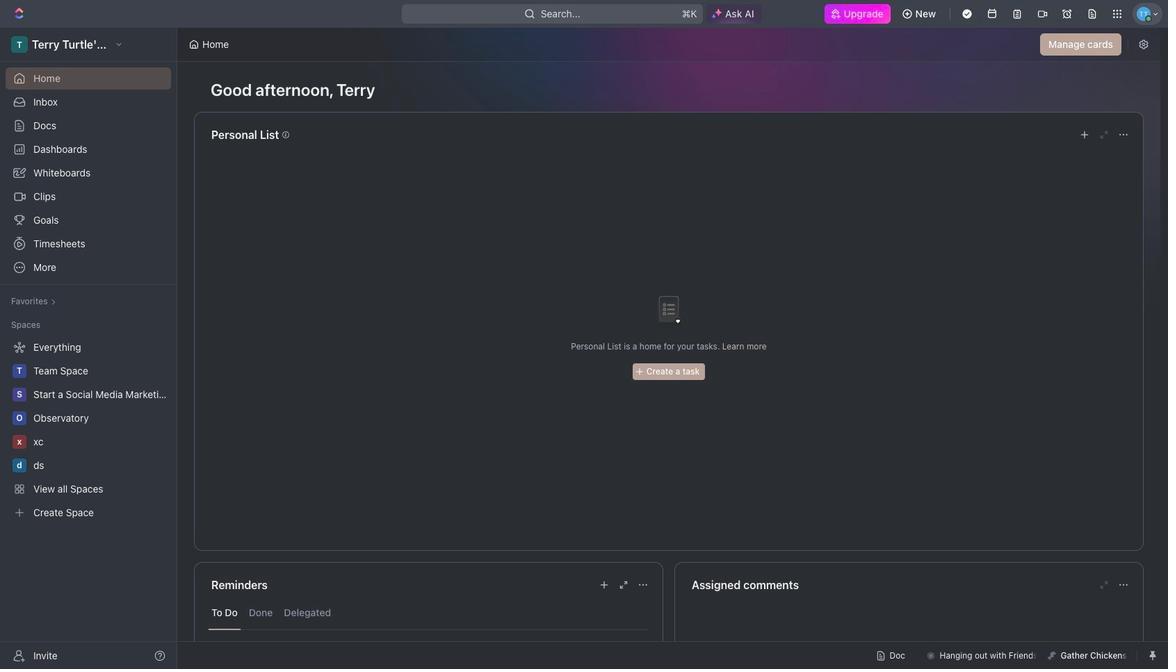 Task type: locate. For each thing, give the bounding box(es) containing it.
ds, , element
[[13, 459, 26, 473]]

tree
[[6, 337, 171, 524]]

tab list
[[209, 597, 649, 631]]

drumstick bite image
[[1048, 652, 1057, 660]]

xc, , element
[[13, 435, 26, 449]]

terry turtle's workspace, , element
[[11, 36, 28, 53]]

observatory, , element
[[13, 412, 26, 426]]

tree inside sidebar navigation
[[6, 337, 171, 524]]



Task type: describe. For each thing, give the bounding box(es) containing it.
sidebar navigation
[[0, 28, 180, 670]]

team space, , element
[[13, 364, 26, 378]]

start a social media marketing agency, , element
[[13, 388, 26, 402]]



Task type: vqa. For each thing, say whether or not it's contained in the screenshot.
Tree
yes



